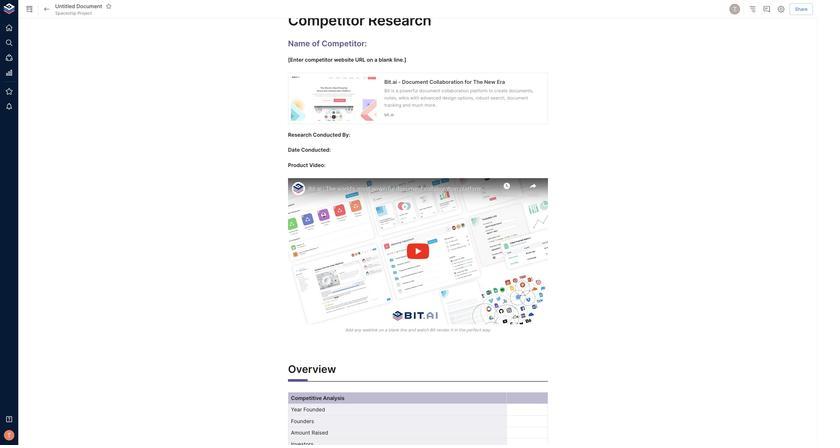 Task type: describe. For each thing, give the bounding box(es) containing it.
wikis
[[399, 95, 409, 101]]

share
[[796, 6, 808, 12]]

collaboration
[[430, 79, 464, 85]]

1 horizontal spatial research
[[368, 11, 432, 29]]

untitled document
[[55, 3, 102, 9]]

raised
[[312, 430, 328, 437]]

bit.ai
[[385, 112, 394, 117]]

amount
[[291, 430, 310, 437]]

powerful
[[400, 88, 418, 93]]

for
[[465, 79, 472, 85]]

overview
[[288, 364, 336, 376]]

name of competitor:
[[288, 39, 367, 48]]

add any weblink on a blank line and watch bit render it in the perfect way.
[[345, 328, 491, 333]]

show wiki image
[[25, 5, 33, 13]]

0 horizontal spatial t button
[[2, 429, 16, 443]]

era
[[497, 79, 505, 85]]

untitled
[[55, 3, 75, 9]]

1 vertical spatial blank
[[389, 328, 399, 333]]

founders
[[291, 419, 314, 425]]

way.
[[482, 328, 491, 333]]

in
[[455, 328, 458, 333]]

0 vertical spatial blank
[[379, 57, 393, 63]]

weblink
[[363, 328, 378, 333]]

a inside bit.ai - document collaboration for the new era bit is a powerful document collaboration platform to create documents, notes, wikis with advanced design options, robust search, document tracking and much more..
[[396, 88, 399, 93]]

1 vertical spatial and
[[409, 328, 416, 333]]

-
[[399, 79, 401, 85]]

product
[[288, 162, 308, 169]]

year
[[291, 407, 302, 414]]

any
[[354, 328, 362, 333]]

competitor:
[[322, 39, 367, 48]]

spaceship project link
[[55, 10, 92, 16]]

date
[[288, 147, 300, 153]]

the
[[474, 79, 483, 85]]

new
[[485, 79, 496, 85]]

conducted:
[[301, 147, 331, 153]]

spaceship project
[[55, 10, 92, 16]]

more..
[[425, 103, 438, 108]]

much
[[412, 103, 424, 108]]

settings image
[[778, 5, 786, 13]]

0 vertical spatial t
[[734, 6, 737, 13]]

it
[[451, 328, 453, 333]]

the
[[459, 328, 466, 333]]

is
[[391, 88, 395, 93]]

notes,
[[385, 95, 398, 101]]

with
[[411, 95, 420, 101]]

[enter competitor website url on a blank line.]
[[288, 57, 407, 63]]

line.]
[[394, 57, 407, 63]]

year founded
[[291, 407, 325, 414]]



Task type: locate. For each thing, give the bounding box(es) containing it.
document down documents,
[[507, 95, 529, 101]]

comments image
[[764, 5, 771, 13]]

document up the project
[[76, 3, 102, 9]]

by:
[[343, 132, 351, 138]]

documents,
[[509, 88, 534, 93]]

1 horizontal spatial document
[[507, 95, 529, 101]]

competitor
[[288, 11, 365, 29]]

1 vertical spatial a
[[396, 88, 399, 93]]

design
[[443, 95, 457, 101]]

bit.ai - document collaboration for the new era bit is a powerful document collaboration platform to create documents, notes, wikis with advanced design options, robust search, document tracking and much more..
[[385, 79, 534, 108]]

0 vertical spatial and
[[403, 103, 411, 108]]

search,
[[491, 95, 506, 101]]

share button
[[790, 3, 814, 15]]

blank left line.]
[[379, 57, 393, 63]]

blank left the line
[[389, 328, 399, 333]]

perfect
[[467, 328, 481, 333]]

favorite image
[[106, 3, 112, 9]]

t
[[734, 6, 737, 13], [7, 432, 11, 440]]

0 horizontal spatial bit
[[385, 88, 390, 93]]

0 horizontal spatial a
[[375, 57, 378, 63]]

1 vertical spatial document
[[507, 95, 529, 101]]

analysis
[[323, 395, 345, 402]]

video:
[[310, 162, 326, 169]]

document inside bit.ai - document collaboration for the new era bit is a powerful document collaboration platform to create documents, notes, wikis with advanced design options, robust search, document tracking and much more..
[[402, 79, 429, 85]]

and inside bit.ai - document collaboration for the new era bit is a powerful document collaboration platform to create documents, notes, wikis with advanced design options, robust search, document tracking and much more..
[[403, 103, 411, 108]]

blank
[[379, 57, 393, 63], [389, 328, 399, 333]]

0 vertical spatial bit
[[385, 88, 390, 93]]

a right is
[[396, 88, 399, 93]]

platform
[[470, 88, 488, 93]]

[enter
[[288, 57, 304, 63]]

watch
[[417, 328, 429, 333]]

on right weblink
[[379, 328, 384, 333]]

go back image
[[43, 5, 51, 13]]

1 vertical spatial t button
[[2, 429, 16, 443]]

competitive analysis
[[291, 395, 345, 402]]

project
[[78, 10, 92, 16]]

render
[[437, 328, 450, 333]]

research
[[368, 11, 432, 29], [288, 132, 312, 138]]

bit
[[385, 88, 390, 93], [430, 328, 436, 333]]

a right url
[[375, 57, 378, 63]]

0 vertical spatial document
[[420, 88, 441, 93]]

1 horizontal spatial on
[[379, 328, 384, 333]]

competitive
[[291, 395, 322, 402]]

2 horizontal spatial a
[[396, 88, 399, 93]]

document up advanced
[[420, 88, 441, 93]]

bit inside bit.ai - document collaboration for the new era bit is a powerful document collaboration platform to create documents, notes, wikis with advanced design options, robust search, document tracking and much more..
[[385, 88, 390, 93]]

bit.ai
[[385, 79, 397, 85]]

amount raised
[[291, 430, 328, 437]]

competitor research
[[288, 11, 432, 29]]

1 horizontal spatial t
[[734, 6, 737, 13]]

of
[[312, 39, 320, 48]]

date conducted:
[[288, 147, 331, 153]]

0 vertical spatial on
[[367, 57, 373, 63]]

document
[[76, 3, 102, 9], [402, 79, 429, 85]]

1 vertical spatial on
[[379, 328, 384, 333]]

a right weblink
[[385, 328, 387, 333]]

create
[[495, 88, 508, 93]]

1 horizontal spatial bit
[[430, 328, 436, 333]]

and
[[403, 103, 411, 108], [409, 328, 416, 333]]

conducted
[[313, 132, 341, 138]]

1 vertical spatial document
[[402, 79, 429, 85]]

name
[[288, 39, 310, 48]]

1 vertical spatial research
[[288, 132, 312, 138]]

0 horizontal spatial on
[[367, 57, 373, 63]]

1 vertical spatial t
[[7, 432, 11, 440]]

competitor
[[305, 57, 333, 63]]

and down wikis on the top of page
[[403, 103, 411, 108]]

0 vertical spatial t button
[[729, 3, 742, 15]]

advanced
[[421, 95, 441, 101]]

1 horizontal spatial document
[[402, 79, 429, 85]]

0 vertical spatial research
[[368, 11, 432, 29]]

a
[[375, 57, 378, 63], [396, 88, 399, 93], [385, 328, 387, 333]]

bit right watch
[[430, 328, 436, 333]]

collaboration
[[442, 88, 469, 93]]

1 vertical spatial bit
[[430, 328, 436, 333]]

t button
[[729, 3, 742, 15], [2, 429, 16, 443]]

product video:
[[288, 162, 326, 169]]

line
[[400, 328, 407, 333]]

0 horizontal spatial t
[[7, 432, 11, 440]]

robust
[[476, 95, 490, 101]]

spaceship
[[55, 10, 76, 16]]

research conducted by:
[[288, 132, 351, 138]]

on
[[367, 57, 373, 63], [379, 328, 384, 333]]

1 horizontal spatial t button
[[729, 3, 742, 15]]

2 vertical spatial a
[[385, 328, 387, 333]]

0 vertical spatial document
[[76, 3, 102, 9]]

0 vertical spatial a
[[375, 57, 378, 63]]

table of contents image
[[749, 5, 757, 13]]

tracking
[[385, 103, 402, 108]]

founded
[[304, 407, 325, 414]]

on right url
[[367, 57, 373, 63]]

url
[[356, 57, 366, 63]]

website
[[334, 57, 354, 63]]

to
[[489, 88, 494, 93]]

and right the line
[[409, 328, 416, 333]]

1 horizontal spatial a
[[385, 328, 387, 333]]

options,
[[458, 95, 475, 101]]

0 horizontal spatial document
[[420, 88, 441, 93]]

add
[[345, 328, 353, 333]]

bit left is
[[385, 88, 390, 93]]

document
[[420, 88, 441, 93], [507, 95, 529, 101]]

0 horizontal spatial document
[[76, 3, 102, 9]]

0 horizontal spatial research
[[288, 132, 312, 138]]

document up powerful at the top
[[402, 79, 429, 85]]



Task type: vqa. For each thing, say whether or not it's contained in the screenshot.
Overview
yes



